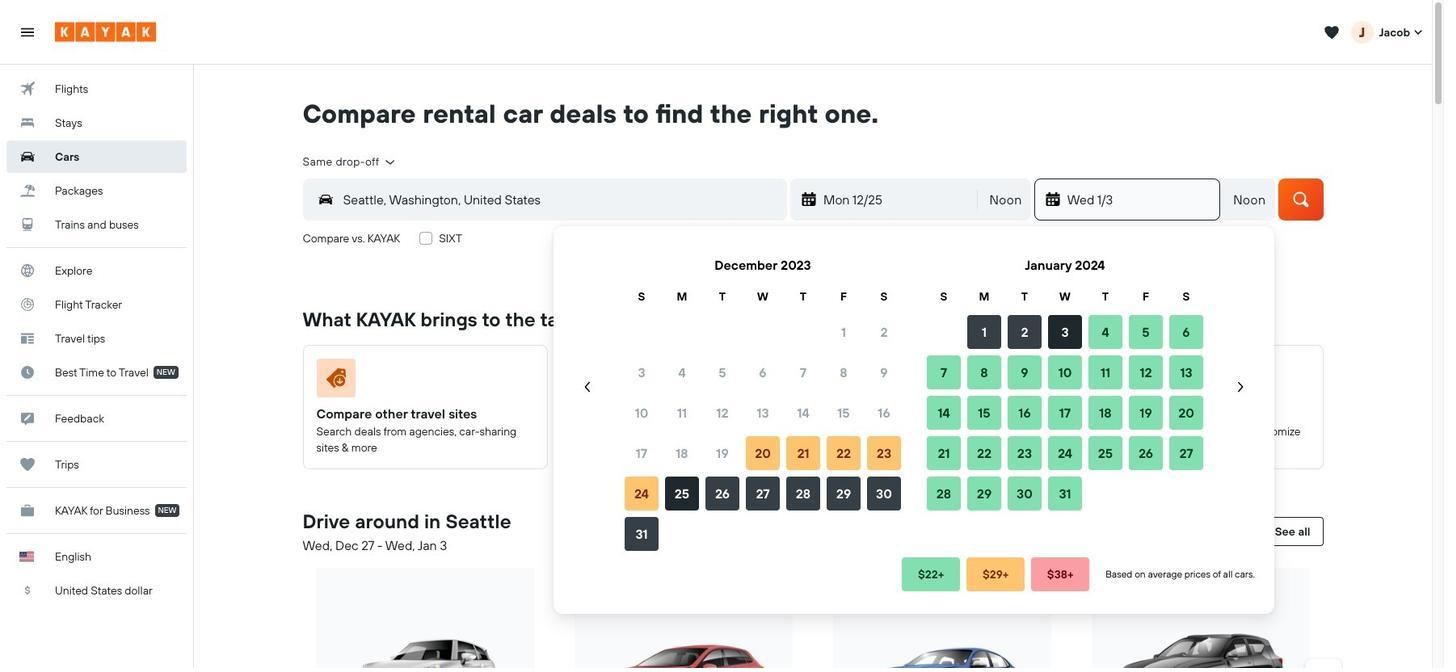 Task type: describe. For each thing, give the bounding box(es) containing it.
item 2 of 8 group
[[555, 562, 813, 668]]

1 grid from the left
[[621, 246, 904, 554]]

2 figure from the left
[[575, 359, 786, 404]]

Car drop-off location Same drop-off field
[[303, 154, 397, 169]]

4 figure from the left
[[1092, 359, 1303, 404]]

3 figure from the left
[[833, 359, 1045, 404]]

Start time input field
[[980, 179, 1032, 221]]

previous month image
[[579, 379, 596, 395]]

End time input field
[[1224, 179, 1276, 221]]

next month image
[[1232, 379, 1249, 395]]



Task type: locate. For each thing, give the bounding box(es) containing it.
row
[[621, 288, 904, 305], [924, 288, 1207, 305], [621, 312, 904, 352], [924, 312, 1207, 352], [621, 352, 904, 393], [924, 352, 1207, 393], [621, 393, 904, 433], [924, 393, 1207, 433], [621, 433, 904, 474], [924, 433, 1207, 474], [621, 474, 904, 514], [924, 474, 1207, 514], [621, 514, 904, 554]]

grid
[[621, 246, 904, 554], [924, 246, 1207, 554]]

Pick-up location text field
[[333, 188, 786, 211]]

item 3 of 8 group
[[813, 562, 1071, 668]]

figure
[[316, 359, 528, 404], [575, 359, 786, 404], [833, 359, 1045, 404], [1092, 359, 1303, 404]]

1 figure from the left
[[316, 359, 528, 404]]

0 horizontal spatial grid
[[621, 246, 904, 554]]

item 4 of 8 group
[[1071, 562, 1330, 668]]

2 grid from the left
[[924, 246, 1207, 554]]

end date calendar input element
[[573, 246, 1255, 554]]

item 1 of 8 group
[[296, 562, 555, 668]]

united states (english) image
[[19, 552, 34, 562]]

1 horizontal spatial grid
[[924, 246, 1207, 554]]

navigation menu image
[[19, 24, 36, 40]]



Task type: vqa. For each thing, say whether or not it's contained in the screenshot.
United States (English) image
yes



